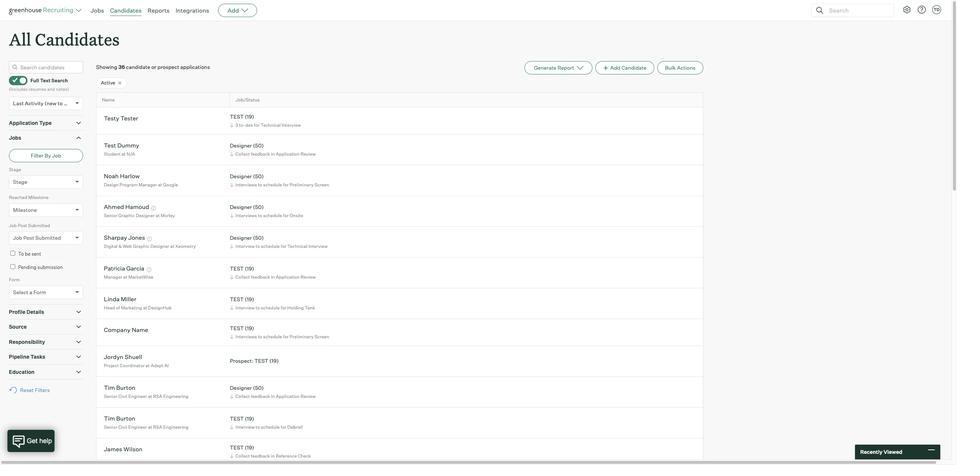 Task type: locate. For each thing, give the bounding box(es) containing it.
jobs
[[91, 7, 104, 14], [9, 135, 21, 141]]

schedule up test (19) collect feedback in reference check
[[261, 425, 280, 430]]

feedback for senior civil engineer at rsa engineering
[[251, 394, 270, 400]]

1 burton from the top
[[116, 385, 135, 392]]

collect for student at n/a
[[235, 151, 250, 157]]

application up test (19) interview to schedule for holding tank
[[276, 275, 300, 280]]

0 vertical spatial senior
[[104, 213, 117, 219]]

1 screen from the top
[[315, 182, 329, 188]]

burton down coordinator
[[116, 385, 135, 392]]

interviews for test (19) interviews to schedule for preliminary screen
[[235, 334, 257, 340]]

schedule down interview to schedule for holding tank link
[[263, 334, 282, 340]]

to up prospect: test (19)
[[258, 334, 262, 340]]

3 feedback from the top
[[251, 394, 270, 400]]

2 tim burton link from the top
[[104, 415, 135, 424]]

schedule inside designer (50) interviews to schedule for onsite
[[263, 213, 282, 219]]

(50) up interviews to schedule for onsite link
[[253, 204, 264, 211]]

4 in from the top
[[271, 454, 275, 459]]

interviews inside test (19) interviews to schedule for preliminary screen
[[235, 334, 257, 340]]

test for test (19) collect feedback in application review
[[230, 266, 244, 272]]

add
[[227, 7, 239, 14], [610, 65, 621, 71]]

tim burton senior civil engineer at rsa engineering down adept
[[104, 385, 189, 400]]

n/a
[[127, 151, 135, 157]]

in up test (19) interview to schedule for holding tank
[[271, 275, 275, 280]]

(19) inside test (19) 3 to-dos for technical interview
[[245, 114, 254, 120]]

interview for test (19) interview to schedule for holding tank
[[235, 305, 255, 311]]

0 vertical spatial rsa
[[153, 394, 162, 400]]

interview inside test (19) interview to schedule for holding tank
[[235, 305, 255, 311]]

manager right program
[[139, 182, 157, 188]]

designer inside designer (50) interviews to schedule for onsite
[[230, 204, 252, 211]]

1 vertical spatial collect feedback in application review link
[[229, 274, 318, 281]]

post
[[18, 223, 27, 228], [23, 235, 34, 241]]

designer for senior civil engineer at rsa engineering
[[230, 385, 252, 392]]

bulk actions link
[[657, 61, 703, 75]]

0 vertical spatial jobs
[[91, 7, 104, 14]]

1 collect from the top
[[235, 151, 250, 157]]

candidates right the jobs link
[[110, 7, 142, 14]]

review
[[301, 151, 316, 157], [301, 275, 316, 280], [301, 394, 316, 400]]

ahmed hamoud link
[[104, 203, 149, 212]]

2 collect from the top
[[235, 275, 250, 280]]

schedule up test (19) collect feedback in application review
[[261, 244, 280, 249]]

in for manager at marketwise
[[271, 275, 275, 280]]

preliminary for (19)
[[290, 334, 314, 340]]

for for test (19) interview to schedule for debrief
[[281, 425, 286, 430]]

1 in from the top
[[271, 151, 275, 157]]

responsibility
[[9, 339, 45, 345]]

graphic
[[118, 213, 135, 219], [133, 244, 149, 249]]

technical right dos
[[261, 122, 281, 128]]

for up designer (50) interviews to schedule for onsite at the top left of the page
[[283, 182, 289, 188]]

(50) inside designer (50) interview to schedule for technical interview
[[253, 235, 264, 241]]

0 vertical spatial milestone
[[28, 195, 49, 200]]

for down holding
[[283, 334, 289, 340]]

in inside test (19) collect feedback in reference check
[[271, 454, 275, 459]]

interviews to schedule for preliminary screen link up designer (50) interviews to schedule for onsite at the top left of the page
[[229, 181, 331, 188]]

(50) for noah harlow
[[253, 173, 264, 180]]

(50)
[[253, 143, 264, 149], [253, 173, 264, 180], [253, 204, 264, 211], [253, 235, 264, 241], [253, 385, 264, 392]]

tim burton link for designer
[[104, 385, 135, 393]]

2 (50) from the top
[[253, 173, 264, 180]]

Pending submission checkbox
[[10, 264, 15, 269]]

job post submitted down reached milestone element
[[9, 223, 50, 228]]

technical down the "onsite"
[[287, 244, 307, 249]]

linda
[[104, 296, 120, 303]]

1 horizontal spatial technical
[[287, 244, 307, 249]]

senior for test (19)
[[104, 425, 117, 430]]

search
[[51, 78, 68, 83]]

bulk actions
[[665, 65, 696, 71]]

manager down patricia
[[104, 275, 122, 280]]

collect feedback in application review link up test (19) interview to schedule for holding tank
[[229, 274, 318, 281]]

2 burton from the top
[[116, 415, 135, 423]]

0 vertical spatial preliminary
[[290, 182, 314, 188]]

noah harlow link
[[104, 173, 140, 181]]

4 (50) from the top
[[253, 235, 264, 241]]

3 (50) from the top
[[253, 204, 264, 211]]

for inside test (19) 3 to-dos for technical interview
[[254, 122, 260, 128]]

pending submission
[[18, 264, 63, 270]]

0 vertical spatial engineer
[[128, 394, 147, 400]]

1 vertical spatial manager
[[104, 275, 122, 280]]

testy tester link
[[104, 115, 138, 123]]

designer (50) interviews to schedule for onsite
[[230, 204, 303, 219]]

at inside noah harlow design program manager at google
[[158, 182, 162, 188]]

for inside designer (50) interviews to schedule for onsite
[[283, 213, 289, 219]]

name
[[102, 97, 115, 103], [132, 327, 148, 334]]

at inside test dummy student at n/a
[[122, 151, 126, 157]]

1 engineering from the top
[[163, 394, 189, 400]]

viewed
[[884, 449, 903, 456]]

tim burton link down "project"
[[104, 385, 135, 393]]

0 vertical spatial job
[[52, 152, 61, 159]]

0 vertical spatial designer (50) collect feedback in application review
[[230, 143, 316, 157]]

feedback up test (19) interview to schedule for debrief
[[251, 394, 270, 400]]

1 horizontal spatial name
[[132, 327, 148, 334]]

screen for (19)
[[315, 334, 329, 340]]

tasks
[[30, 354, 45, 360]]

for inside test (19) interviews to schedule for preliminary screen
[[283, 334, 289, 340]]

for for test (19) 3 to-dos for technical interview
[[254, 122, 260, 128]]

1 vertical spatial stage
[[13, 179, 27, 185]]

interviews inside designer (50) interviews to schedule for onsite
[[235, 213, 257, 219]]

collect for senior civil engineer at rsa engineering
[[235, 394, 250, 400]]

to up test (19) interviews to schedule for preliminary screen
[[256, 305, 260, 311]]

1 civil from the top
[[118, 394, 127, 400]]

to for designer (50) interviews to schedule for preliminary screen
[[258, 182, 262, 188]]

application for senior civil engineer at rsa engineering
[[276, 394, 300, 400]]

1 vertical spatial tim burton senior civil engineer at rsa engineering
[[104, 415, 189, 430]]

schedule up designer (50) interviews to schedule for onsite at the top left of the page
[[263, 182, 282, 188]]

0 vertical spatial manager
[[139, 182, 157, 188]]

form
[[9, 277, 20, 283], [33, 289, 46, 296]]

head
[[104, 305, 115, 311]]

test inside test (19) 3 to-dos for technical interview
[[230, 114, 244, 120]]

ahmed hamoud has been in onsite for more than 21 days image
[[150, 206, 157, 211]]

web
[[123, 244, 132, 249]]

2 screen from the top
[[315, 334, 329, 340]]

form down pending submission option
[[9, 277, 20, 283]]

for inside test (19) interview to schedule for holding tank
[[281, 305, 286, 311]]

old)
[[64, 100, 73, 106]]

to be sent
[[18, 251, 41, 257]]

0 horizontal spatial jobs
[[9, 135, 21, 141]]

burton for designer
[[116, 385, 135, 392]]

senior up james at left
[[104, 425, 117, 430]]

to for test (19) interviews to schedule for preliminary screen
[[258, 334, 262, 340]]

burton
[[116, 385, 135, 392], [116, 415, 135, 423]]

1 interviews to schedule for preliminary screen link from the top
[[229, 181, 331, 188]]

all
[[9, 28, 31, 50]]

in inside test (19) collect feedback in application review
[[271, 275, 275, 280]]

for inside designer (50) interviews to schedule for preliminary screen
[[283, 182, 289, 188]]

designer inside designer (50) interview to schedule for technical interview
[[230, 235, 252, 241]]

jobs down application type
[[9, 135, 21, 141]]

schedule left the "onsite"
[[263, 213, 282, 219]]

Search text field
[[827, 5, 888, 16]]

for for test (19) interview to schedule for holding tank
[[281, 305, 286, 311]]

(19) inside test (19) collect feedback in reference check
[[245, 445, 254, 451]]

2 vertical spatial review
[[301, 394, 316, 400]]

0 vertical spatial job post submitted
[[9, 223, 50, 228]]

to
[[58, 100, 63, 106], [258, 182, 262, 188], [258, 213, 262, 219], [256, 244, 260, 249], [256, 305, 260, 311], [258, 334, 262, 340], [256, 425, 260, 430]]

1 vertical spatial milestone
[[13, 207, 37, 213]]

0 vertical spatial add
[[227, 7, 239, 14]]

0 vertical spatial screen
[[315, 182, 329, 188]]

to left old)
[[58, 100, 63, 106]]

schedule left holding
[[261, 305, 280, 311]]

1 vertical spatial submitted
[[35, 235, 61, 241]]

(50) up interview to schedule for technical interview 'link'
[[253, 235, 264, 241]]

tim down "project"
[[104, 385, 115, 392]]

submission
[[37, 264, 63, 270]]

for left holding
[[281, 305, 286, 311]]

project
[[104, 363, 119, 369]]

greenhouse recruiting image
[[9, 6, 76, 15]]

submitted up sent
[[35, 235, 61, 241]]

testy tester
[[104, 115, 138, 122]]

(19) for test (19) interview to schedule for debrief
[[245, 416, 254, 422]]

0 vertical spatial review
[[301, 151, 316, 157]]

senior down "project"
[[104, 394, 117, 400]]

preliminary for (50)
[[290, 182, 314, 188]]

for up test (19) collect feedback in application review
[[281, 244, 286, 249]]

program
[[119, 182, 138, 188]]

(19) inside test (19) collect feedback in application review
[[245, 266, 254, 272]]

1 vertical spatial civil
[[118, 425, 127, 430]]

schedule for test (19) interview to schedule for holding tank
[[261, 305, 280, 311]]

interview inside test (19) 3 to-dos for technical interview
[[282, 122, 301, 128]]

in for senior civil engineer at rsa engineering
[[271, 394, 275, 400]]

3
[[235, 122, 238, 128]]

to up test (19) collect feedback in application review
[[256, 244, 260, 249]]

collect feedback in application review link
[[229, 151, 318, 158], [229, 274, 318, 281], [229, 393, 318, 400]]

interview
[[282, 122, 301, 128], [235, 244, 255, 249], [308, 244, 328, 249], [235, 305, 255, 311], [235, 425, 255, 430]]

1 collect feedback in application review link from the top
[[229, 151, 318, 158]]

1 vertical spatial tim
[[104, 415, 115, 423]]

tim burton link
[[104, 385, 135, 393], [104, 415, 135, 424]]

interviews inside designer (50) interviews to schedule for preliminary screen
[[235, 182, 257, 188]]

test
[[104, 142, 116, 149]]

test for test (19) interview to schedule for holding tank
[[230, 297, 244, 303]]

james wilson link
[[104, 446, 143, 455]]

1 vertical spatial candidates
[[35, 28, 120, 50]]

source
[[9, 324, 27, 330]]

2 engineering from the top
[[163, 425, 189, 430]]

to inside test (19) interview to schedule for debrief
[[256, 425, 260, 430]]

3 in from the top
[[271, 394, 275, 400]]

0 vertical spatial burton
[[116, 385, 135, 392]]

feedback inside test (19) collect feedback in application review
[[251, 275, 270, 280]]

collect feedback in reference check link
[[229, 453, 313, 460]]

1 horizontal spatial form
[[33, 289, 46, 296]]

test dummy link
[[104, 142, 139, 150]]

preliminary inside test (19) interviews to schedule for preliminary screen
[[290, 334, 314, 340]]

for for designer (50) interview to schedule for technical interview
[[281, 244, 286, 249]]

reset filters
[[20, 387, 50, 394]]

submitted down reached milestone element
[[28, 223, 50, 228]]

jones
[[128, 234, 145, 242]]

1 engineer from the top
[[128, 394, 147, 400]]

to up test (19) collect feedback in reference check
[[256, 425, 260, 430]]

1 horizontal spatial add
[[610, 65, 621, 71]]

schedule
[[263, 182, 282, 188], [263, 213, 282, 219], [261, 244, 280, 249], [261, 305, 280, 311], [263, 334, 282, 340], [261, 425, 280, 430]]

0 vertical spatial civil
[[118, 394, 127, 400]]

2 engineer from the top
[[128, 425, 147, 430]]

1 vertical spatial engineer
[[128, 425, 147, 430]]

application up debrief on the left bottom of the page
[[276, 394, 300, 400]]

1 tim burton senior civil engineer at rsa engineering from the top
[[104, 385, 189, 400]]

2 designer (50) collect feedback in application review from the top
[[230, 385, 316, 400]]

rsa for test (19)
[[153, 425, 162, 430]]

1 senior from the top
[[104, 213, 117, 219]]

feedback
[[251, 151, 270, 157], [251, 275, 270, 280], [251, 394, 270, 400], [251, 454, 270, 459]]

interview for test (19) interview to schedule for debrief
[[235, 425, 255, 430]]

test inside test (19) interview to schedule for debrief
[[230, 416, 244, 422]]

2 interviews to schedule for preliminary screen link from the top
[[229, 334, 331, 341]]

technical inside designer (50) interview to schedule for technical interview
[[287, 244, 307, 249]]

2 civil from the top
[[118, 425, 127, 430]]

screen for (50)
[[315, 182, 329, 188]]

to inside designer (50) interviews to schedule for onsite
[[258, 213, 262, 219]]

test inside test (19) interview to schedule for holding tank
[[230, 297, 244, 303]]

designer inside designer (50) interviews to schedule for preliminary screen
[[230, 173, 252, 180]]

1 preliminary from the top
[[290, 182, 314, 188]]

interviews to schedule for preliminary screen link down interview to schedule for holding tank link
[[229, 334, 331, 341]]

application up designer (50) interviews to schedule for preliminary screen
[[276, 151, 300, 157]]

resumes
[[29, 87, 46, 92]]

application for student at n/a
[[276, 151, 300, 157]]

name down active
[[102, 97, 115, 103]]

1 vertical spatial designer (50) collect feedback in application review
[[230, 385, 316, 400]]

integrations link
[[176, 7, 209, 14]]

0 horizontal spatial form
[[9, 277, 20, 283]]

(19) for test (19) 3 to-dos for technical interview
[[245, 114, 254, 120]]

company
[[104, 327, 130, 334]]

1 vertical spatial graphic
[[133, 244, 149, 249]]

senior down ahmed
[[104, 213, 117, 219]]

(50) down '3 to-dos for technical interview' link at the left
[[253, 143, 264, 149]]

activity
[[25, 100, 43, 106]]

1 designer (50) collect feedback in application review from the top
[[230, 143, 316, 157]]

engineer down coordinator
[[128, 394, 147, 400]]

tim burton link up james wilson
[[104, 415, 135, 424]]

configure image
[[903, 5, 912, 14]]

td button
[[932, 5, 941, 14]]

to up designer (50) interviews to schedule for onsite at the top left of the page
[[258, 182, 262, 188]]

test for test (19) interview to schedule for debrief
[[230, 416, 244, 422]]

3 collect feedback in application review link from the top
[[229, 393, 318, 400]]

to for test (19) interview to schedule for holding tank
[[256, 305, 260, 311]]

(50) inside designer (50) interviews to schedule for onsite
[[253, 204, 264, 211]]

(19) inside test (19) interview to schedule for holding tank
[[245, 297, 254, 303]]

1 rsa from the top
[[153, 394, 162, 400]]

1 vertical spatial screen
[[315, 334, 329, 340]]

milestone
[[28, 195, 49, 200], [13, 207, 37, 213]]

4 feedback from the top
[[251, 454, 270, 459]]

for right dos
[[254, 122, 260, 128]]

job inside button
[[52, 152, 61, 159]]

to inside designer (50) interview to schedule for technical interview
[[256, 244, 260, 249]]

feedback down '3 to-dos for technical interview' link at the left
[[251, 151, 270, 157]]

feedback up test (19) interview to schedule for holding tank
[[251, 275, 270, 280]]

in left reference
[[271, 454, 275, 459]]

job post submitted element
[[9, 222, 83, 250]]

technical inside test (19) 3 to-dos for technical interview
[[261, 122, 281, 128]]

add inside popup button
[[227, 7, 239, 14]]

3 to-dos for technical interview link
[[229, 122, 303, 129]]

1 review from the top
[[301, 151, 316, 157]]

graphic down the ahmed hamoud link
[[118, 213, 135, 219]]

0 vertical spatial engineering
[[163, 394, 189, 400]]

select a form
[[13, 289, 46, 296]]

engineer
[[128, 394, 147, 400], [128, 425, 147, 430]]

2 tim burton senior civil engineer at rsa engineering from the top
[[104, 415, 189, 430]]

test (19) collect feedback in application review
[[230, 266, 316, 280]]

3 interviews from the top
[[235, 334, 257, 340]]

application inside test (19) collect feedback in application review
[[276, 275, 300, 280]]

1 tim burton link from the top
[[104, 385, 135, 393]]

1 vertical spatial preliminary
[[290, 334, 314, 340]]

designer (50) collect feedback in application review for dummy
[[230, 143, 316, 157]]

3 review from the top
[[301, 394, 316, 400]]

in up test (19) interview to schedule for debrief
[[271, 394, 275, 400]]

feedback left reference
[[251, 454, 270, 459]]

0 horizontal spatial manager
[[104, 275, 122, 280]]

(19) inside test (19) interviews to schedule for preliminary screen
[[245, 326, 254, 332]]

patricia garcia
[[104, 265, 144, 272]]

active
[[101, 80, 115, 86]]

collect feedback in application review link up test (19) interview to schedule for debrief
[[229, 393, 318, 400]]

(50) down prospect: test (19)
[[253, 385, 264, 392]]

schedule for designer (50) interviews to schedule for preliminary screen
[[263, 182, 282, 188]]

designer for design program manager at google
[[230, 173, 252, 180]]

designer for digital & web graphic designer at xeometry
[[230, 235, 252, 241]]

screen inside test (19) interviews to schedule for preliminary screen
[[315, 334, 329, 340]]

tim up james at left
[[104, 415, 115, 423]]

to inside test (19) interview to schedule for holding tank
[[256, 305, 260, 311]]

36
[[118, 64, 125, 70]]

civil down coordinator
[[118, 394, 127, 400]]

job post submitted up sent
[[13, 235, 61, 241]]

5 (50) from the top
[[253, 385, 264, 392]]

engineering
[[163, 394, 189, 400], [163, 425, 189, 430]]

schedule inside designer (50) interview to schedule for technical interview
[[261, 244, 280, 249]]

miller
[[121, 296, 136, 303]]

test inside test (19) interviews to schedule for preliminary screen
[[230, 326, 244, 332]]

or
[[151, 64, 156, 70]]

1 vertical spatial engineering
[[163, 425, 189, 430]]

1 vertical spatial add
[[610, 65, 621, 71]]

screen inside designer (50) interviews to schedule for preliminary screen
[[315, 182, 329, 188]]

candidate
[[126, 64, 150, 70]]

1 vertical spatial senior
[[104, 394, 117, 400]]

1 vertical spatial tim burton link
[[104, 415, 135, 424]]

2 vertical spatial collect feedback in application review link
[[229, 393, 318, 400]]

(19) inside test (19) interview to schedule for debrief
[[245, 416, 254, 422]]

debrief
[[287, 425, 303, 430]]

reference
[[276, 454, 297, 459]]

schedule inside test (19) interview to schedule for holding tank
[[261, 305, 280, 311]]

to inside designer (50) interviews to schedule for preliminary screen
[[258, 182, 262, 188]]

test inside test (19) collect feedback in application review
[[230, 266, 244, 272]]

0 vertical spatial technical
[[261, 122, 281, 128]]

0 vertical spatial interviews to schedule for preliminary screen link
[[229, 181, 331, 188]]

review for tim burton
[[301, 394, 316, 400]]

name right the company
[[132, 327, 148, 334]]

name inside company name link
[[132, 327, 148, 334]]

1 vertical spatial burton
[[116, 415, 135, 423]]

0 vertical spatial graphic
[[118, 213, 135, 219]]

1 vertical spatial name
[[132, 327, 148, 334]]

schedule inside test (19) interviews to schedule for preliminary screen
[[263, 334, 282, 340]]

rsa
[[153, 394, 162, 400], [153, 425, 162, 430]]

filter by job button
[[9, 149, 83, 162]]

0 vertical spatial tim burton senior civil engineer at rsa engineering
[[104, 385, 189, 400]]

in up designer (50) interviews to schedule for preliminary screen
[[271, 151, 275, 157]]

post up to be sent
[[23, 235, 34, 241]]

1 vertical spatial review
[[301, 275, 316, 280]]

at inside linda miller head of marketing at designhub
[[143, 305, 147, 311]]

0 vertical spatial candidates
[[110, 7, 142, 14]]

post down reached
[[18, 223, 27, 228]]

add button
[[218, 4, 257, 17]]

jobs link
[[91, 7, 104, 14]]

2 rsa from the top
[[153, 425, 162, 430]]

0 horizontal spatial technical
[[261, 122, 281, 128]]

designer (50) collect feedback in application review
[[230, 143, 316, 157], [230, 385, 316, 400]]

(new
[[45, 100, 57, 106]]

1 horizontal spatial jobs
[[91, 7, 104, 14]]

2 senior from the top
[[104, 394, 117, 400]]

candidates down the jobs link
[[35, 28, 120, 50]]

engineer up wilson
[[128, 425, 147, 430]]

to for test (19) interview to schedule for debrief
[[256, 425, 260, 430]]

job post submitted
[[9, 223, 50, 228], [13, 235, 61, 241]]

0 horizontal spatial name
[[102, 97, 115, 103]]

to up designer (50) interview to schedule for technical interview
[[258, 213, 262, 219]]

0 vertical spatial name
[[102, 97, 115, 103]]

1 vertical spatial technical
[[287, 244, 307, 249]]

form right a at the bottom of the page
[[33, 289, 46, 296]]

1 interviews from the top
[[235, 182, 257, 188]]

(50) inside designer (50) interviews to schedule for preliminary screen
[[253, 173, 264, 180]]

graphic down jones
[[133, 244, 149, 249]]

test inside test (19) collect feedback in reference check
[[230, 445, 244, 451]]

rsa for designer (50)
[[153, 394, 162, 400]]

1 vertical spatial rsa
[[153, 425, 162, 430]]

burton up james wilson
[[116, 415, 135, 423]]

&
[[118, 244, 122, 249]]

2 vertical spatial senior
[[104, 425, 117, 430]]

collect inside test (19) collect feedback in application review
[[235, 275, 250, 280]]

preliminary inside designer (50) interviews to schedule for preliminary screen
[[290, 182, 314, 188]]

4 collect from the top
[[235, 454, 250, 459]]

1 tim from the top
[[104, 385, 115, 392]]

preliminary down holding
[[290, 334, 314, 340]]

manager at marketwise
[[104, 275, 153, 280]]

2 in from the top
[[271, 275, 275, 280]]

application
[[9, 120, 38, 126], [276, 151, 300, 157], [276, 275, 300, 280], [276, 394, 300, 400]]

designer (50) collect feedback in application review up test (19) interview to schedule for debrief
[[230, 385, 316, 400]]

engineer for designer (50)
[[128, 394, 147, 400]]

preliminary up the "onsite"
[[290, 182, 314, 188]]

2 feedback from the top
[[251, 275, 270, 280]]

2 tim from the top
[[104, 415, 115, 423]]

interview to schedule for technical interview link
[[229, 243, 330, 250]]

feedback inside test (19) collect feedback in reference check
[[251, 454, 270, 459]]

1 vertical spatial job
[[9, 223, 17, 228]]

0 vertical spatial interviews
[[235, 182, 257, 188]]

tim burton senior civil engineer at rsa engineering up wilson
[[104, 415, 189, 430]]

bulk
[[665, 65, 676, 71]]

for left debrief on the left bottom of the page
[[281, 425, 286, 430]]

to inside test (19) interviews to schedule for preliminary screen
[[258, 334, 262, 340]]

collect feedback in application review link up designer (50) interviews to schedule for preliminary screen
[[229, 151, 318, 158]]

senior for designer (50)
[[104, 394, 117, 400]]

2 preliminary from the top
[[290, 334, 314, 340]]

2 vertical spatial interviews
[[235, 334, 257, 340]]

jobs left 'candidates' link
[[91, 7, 104, 14]]

designer for senior graphic designer at morley
[[230, 204, 252, 211]]

1 (50) from the top
[[253, 143, 264, 149]]

2 interviews from the top
[[235, 213, 257, 219]]

interview for designer (50) interview to schedule for technical interview
[[235, 244, 255, 249]]

interviews to schedule for preliminary screen link for (50)
[[229, 181, 331, 188]]

milestone down "reached milestone" at the top
[[13, 207, 37, 213]]

3 collect from the top
[[235, 394, 250, 400]]

interview inside test (19) interview to schedule for debrief
[[235, 425, 255, 430]]

for for designer (50) interviews to schedule for preliminary screen
[[283, 182, 289, 188]]

civil up james wilson
[[118, 425, 127, 430]]

1 vertical spatial interviews
[[235, 213, 257, 219]]

0 vertical spatial tim
[[104, 385, 115, 392]]

0 vertical spatial tim burton link
[[104, 385, 135, 393]]

schedule inside designer (50) interviews to schedule for preliminary screen
[[263, 182, 282, 188]]

for left the "onsite"
[[283, 213, 289, 219]]

candidate reports are now available! apply filters and select "view in app" element
[[525, 61, 593, 75]]

interviews for designer (50) interviews to schedule for onsite
[[235, 213, 257, 219]]

candidates link
[[110, 7, 142, 14]]

for inside test (19) interview to schedule for debrief
[[281, 425, 286, 430]]

0 horizontal spatial add
[[227, 7, 239, 14]]

3 senior from the top
[[104, 425, 117, 430]]

for inside designer (50) interview to schedule for technical interview
[[281, 244, 286, 249]]

0 vertical spatial collect feedback in application review link
[[229, 151, 318, 158]]

0 vertical spatial submitted
[[28, 223, 50, 228]]

1 horizontal spatial manager
[[139, 182, 157, 188]]

james
[[104, 446, 122, 454]]

2 vertical spatial job
[[13, 235, 22, 241]]

1 feedback from the top
[[251, 151, 270, 157]]

1 vertical spatial interviews to schedule for preliminary screen link
[[229, 334, 331, 341]]

milestone down stage element
[[28, 195, 49, 200]]

schedule inside test (19) interview to schedule for debrief
[[261, 425, 280, 430]]

designer (50) collect feedback in application review down '3 to-dos for technical interview' link at the left
[[230, 143, 316, 157]]

(50) up designer (50) interviews to schedule for onsite at the top left of the page
[[253, 173, 264, 180]]

2 review from the top
[[301, 275, 316, 280]]



Task type: vqa. For each thing, say whether or not it's contained in the screenshot.


Task type: describe. For each thing, give the bounding box(es) containing it.
job/status
[[236, 97, 260, 103]]

patricia
[[104, 265, 125, 272]]

tim for test
[[104, 415, 115, 423]]

technical for (19)
[[261, 122, 281, 128]]

actions
[[677, 65, 696, 71]]

collect for manager at marketwise
[[235, 275, 250, 280]]

(19) for test (19) collect feedback in application review
[[245, 266, 254, 272]]

testy
[[104, 115, 119, 122]]

application for manager at marketwise
[[276, 275, 300, 280]]

test (19) interview to schedule for holding tank
[[230, 297, 315, 311]]

xeometry
[[175, 244, 196, 249]]

notes)
[[56, 87, 69, 92]]

to for last activity (new to old)
[[58, 100, 63, 106]]

review inside test (19) collect feedback in application review
[[301, 275, 316, 280]]

and
[[47, 87, 55, 92]]

sharpay jones link
[[104, 234, 145, 243]]

showing 36 candidate or prospect applications
[[96, 64, 210, 70]]

test (19) interviews to schedule for preliminary screen
[[230, 326, 329, 340]]

add for add candidate
[[610, 65, 621, 71]]

onsite
[[290, 213, 303, 219]]

filter by job
[[31, 152, 61, 159]]

1 vertical spatial post
[[23, 235, 34, 241]]

type
[[39, 120, 52, 126]]

applications
[[180, 64, 210, 70]]

td
[[934, 7, 940, 12]]

jordyn shuell link
[[104, 354, 142, 362]]

burton for test
[[116, 415, 135, 423]]

test (19) 3 to-dos for technical interview
[[230, 114, 301, 128]]

review for test dummy
[[301, 151, 316, 157]]

patricia garcia has been in application review for more than 5 days image
[[146, 268, 152, 272]]

in for student at n/a
[[271, 151, 275, 157]]

last activity (new to old) option
[[13, 100, 73, 106]]

harlow
[[120, 173, 140, 180]]

sent
[[31, 251, 41, 257]]

civil for designer (50)
[[118, 394, 127, 400]]

0 vertical spatial post
[[18, 223, 27, 228]]

civil for test (19)
[[118, 425, 127, 430]]

technical for (50)
[[287, 244, 307, 249]]

designer (50) interview to schedule for technical interview
[[230, 235, 328, 249]]

by
[[45, 152, 51, 159]]

reset filters button
[[9, 384, 54, 397]]

test for test (19) collect feedback in reference check
[[230, 445, 244, 451]]

tester
[[121, 115, 138, 122]]

tim burton senior civil engineer at rsa engineering for designer
[[104, 385, 189, 400]]

to
[[18, 251, 24, 257]]

(19) for test (19) interview to schedule for holding tank
[[245, 297, 254, 303]]

(19) for test (19) collect feedback in reference check
[[245, 445, 254, 451]]

at inside jordyn shuell project coordinator at adept ai
[[146, 363, 150, 369]]

engineer for test (19)
[[128, 425, 147, 430]]

reports
[[148, 7, 170, 14]]

wilson
[[124, 446, 143, 454]]

collect feedback in application review link for dummy
[[229, 151, 318, 158]]

interviews to schedule for preliminary screen link for (19)
[[229, 334, 331, 341]]

interview to schedule for debrief link
[[229, 424, 305, 431]]

test dummy student at n/a
[[104, 142, 139, 157]]

pending
[[18, 264, 36, 270]]

designhub
[[148, 305, 172, 311]]

tim burton link for test
[[104, 415, 135, 424]]

marketing
[[121, 305, 142, 311]]

adept
[[151, 363, 163, 369]]

form element
[[9, 276, 83, 305]]

1 vertical spatial form
[[33, 289, 46, 296]]

last
[[13, 100, 24, 106]]

reached milestone
[[9, 195, 49, 200]]

stage element
[[9, 166, 83, 194]]

tim burton senior civil engineer at rsa engineering for test
[[104, 415, 189, 430]]

designer for student at n/a
[[230, 143, 252, 149]]

schedule for test (19) interviews to schedule for preliminary screen
[[263, 334, 282, 340]]

interviews to schedule for onsite link
[[229, 212, 305, 219]]

to-
[[239, 122, 245, 128]]

(50) for test dummy
[[253, 143, 264, 149]]

ai
[[164, 363, 169, 369]]

coordinator
[[120, 363, 145, 369]]

engineering for test (19)
[[163, 425, 189, 430]]

linda miller head of marketing at designhub
[[104, 296, 172, 311]]

a
[[29, 289, 32, 296]]

ahmed hamoud
[[104, 203, 149, 211]]

dos
[[245, 122, 253, 128]]

schedule for designer (50) interviews to schedule for onsite
[[263, 213, 282, 219]]

feedback for student at n/a
[[251, 151, 270, 157]]

details
[[26, 309, 44, 315]]

reset
[[20, 387, 34, 394]]

add candidate
[[610, 65, 647, 71]]

student
[[104, 151, 121, 157]]

application type
[[9, 120, 52, 126]]

company name link
[[104, 327, 148, 335]]

(50) for tim burton
[[253, 385, 264, 392]]

interviews for designer (50) interviews to schedule for preliminary screen
[[235, 182, 257, 188]]

collect feedback in application review link for burton
[[229, 393, 318, 400]]

of
[[116, 305, 120, 311]]

reached
[[9, 195, 27, 200]]

generate report button
[[525, 61, 593, 75]]

pipeline
[[9, 354, 29, 360]]

collect inside test (19) collect feedback in reference check
[[235, 454, 250, 459]]

tank
[[305, 305, 315, 311]]

2 collect feedback in application review link from the top
[[229, 274, 318, 281]]

prospect: test (19)
[[230, 358, 279, 364]]

test for test (19) 3 to-dos for technical interview
[[230, 114, 244, 120]]

pipeline tasks
[[9, 354, 45, 360]]

for for designer (50) interviews to schedule for onsite
[[283, 213, 289, 219]]

be
[[25, 251, 30, 257]]

Search candidates field
[[9, 61, 83, 74]]

noah
[[104, 173, 119, 180]]

feedback for manager at marketwise
[[251, 275, 270, 280]]

reports link
[[148, 7, 170, 14]]

1 vertical spatial job post submitted
[[13, 235, 61, 241]]

sharpay jones has been in technical interview for more than 14 days image
[[146, 237, 153, 242]]

test for test (19) interviews to schedule for preliminary screen
[[230, 326, 244, 332]]

education
[[9, 369, 35, 375]]

jordyn
[[104, 354, 123, 361]]

checkmark image
[[12, 78, 18, 83]]

designer (50) collect feedback in application review for burton
[[230, 385, 316, 400]]

all candidates
[[9, 28, 120, 50]]

digital & web graphic designer at xeometry
[[104, 244, 196, 249]]

To be sent checkbox
[[10, 251, 15, 256]]

reached milestone element
[[9, 194, 83, 222]]

interview to schedule for holding tank link
[[229, 305, 317, 312]]

full text search (includes resumes and notes)
[[9, 78, 69, 92]]

company name
[[104, 327, 148, 334]]

for for test (19) interviews to schedule for preliminary screen
[[283, 334, 289, 340]]

filters
[[35, 387, 50, 394]]

add for add
[[227, 7, 239, 14]]

report
[[558, 65, 574, 71]]

recently viewed
[[860, 449, 903, 456]]

schedule for designer (50) interview to schedule for technical interview
[[261, 244, 280, 249]]

prospect
[[158, 64, 179, 70]]

hamoud
[[125, 203, 149, 211]]

schedule for test (19) interview to schedule for debrief
[[261, 425, 280, 430]]

0 vertical spatial form
[[9, 277, 20, 283]]

sharpay
[[104, 234, 127, 242]]

morley
[[161, 213, 175, 219]]

to for designer (50) interviews to schedule for onsite
[[258, 213, 262, 219]]

patricia garcia link
[[104, 265, 144, 274]]

td button
[[931, 4, 943, 16]]

(19) for test (19) interviews to schedule for preliminary screen
[[245, 326, 254, 332]]

showing
[[96, 64, 117, 70]]

1 vertical spatial jobs
[[9, 135, 21, 141]]

manager inside noah harlow design program manager at google
[[139, 182, 157, 188]]

0 vertical spatial stage
[[9, 167, 21, 172]]

to for designer (50) interview to schedule for technical interview
[[256, 244, 260, 249]]

tim for designer
[[104, 385, 115, 392]]

application down last
[[9, 120, 38, 126]]

engineering for designer (50)
[[163, 394, 189, 400]]



